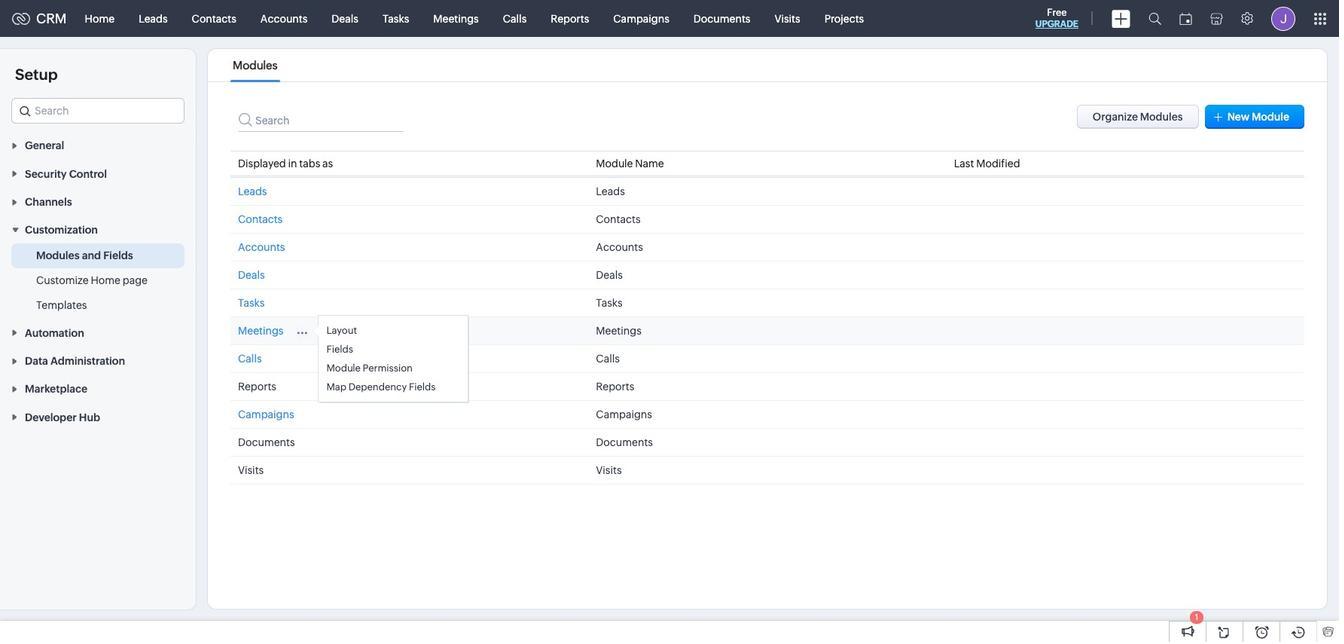 Task type: locate. For each thing, give the bounding box(es) containing it.
campaigns link
[[602, 0, 682, 37], [238, 408, 294, 421]]

0 vertical spatial home
[[85, 12, 115, 24]]

new module
[[1228, 111, 1290, 123]]

contacts down the module name
[[596, 213, 641, 225]]

1 vertical spatial calls link
[[238, 353, 262, 365]]

2 vertical spatial module
[[327, 362, 361, 374]]

1 horizontal spatial fields
[[327, 344, 353, 355]]

visits link
[[763, 0, 813, 37]]

2 horizontal spatial leads
[[596, 185, 625, 197]]

marketplace button
[[0, 375, 196, 403]]

1 vertical spatial accounts link
[[238, 241, 285, 253]]

automation
[[25, 327, 84, 339]]

search image
[[1149, 12, 1162, 25]]

dependency
[[349, 381, 407, 393]]

0 horizontal spatial module
[[327, 362, 361, 374]]

contacts link down the displayed
[[238, 213, 283, 225]]

1 vertical spatial home
[[91, 275, 121, 287]]

0 vertical spatial calls link
[[491, 0, 539, 37]]

module
[[1252, 111, 1290, 123], [596, 158, 633, 170], [327, 362, 361, 374]]

projects link
[[813, 0, 877, 37]]

None field
[[11, 98, 185, 124]]

module inside layout fields module permission map dependency fields
[[327, 362, 361, 374]]

reports link
[[539, 0, 602, 37]]

upgrade
[[1036, 19, 1079, 29]]

1 horizontal spatial tasks link
[[371, 0, 422, 37]]

2 horizontal spatial deals
[[596, 269, 623, 281]]

0 horizontal spatial meetings link
[[238, 325, 284, 337]]

1 vertical spatial modules
[[36, 250, 80, 262]]

logo image
[[12, 12, 30, 24]]

create menu image
[[1112, 9, 1131, 28]]

permission
[[363, 362, 413, 374]]

tasks link
[[371, 0, 422, 37], [238, 297, 265, 309]]

0 vertical spatial leads link
[[127, 0, 180, 37]]

security control button
[[0, 159, 196, 187]]

meetings
[[434, 12, 479, 24], [238, 325, 284, 337], [596, 325, 642, 337]]

general
[[25, 140, 64, 152]]

0 horizontal spatial modules
[[36, 250, 80, 262]]

Search text field
[[12, 99, 184, 123]]

contacts link
[[180, 0, 249, 37], [238, 213, 283, 225]]

marketplace
[[25, 383, 87, 395]]

contacts down the displayed
[[238, 213, 283, 225]]

contacts
[[192, 12, 237, 24], [238, 213, 283, 225], [596, 213, 641, 225]]

customize
[[36, 275, 89, 287]]

0 horizontal spatial tasks link
[[238, 297, 265, 309]]

0 vertical spatial modules
[[233, 59, 278, 72]]

accounts
[[261, 12, 308, 24], [238, 241, 285, 253], [596, 241, 643, 253]]

0 horizontal spatial leads
[[139, 12, 168, 24]]

1 horizontal spatial modules
[[233, 59, 278, 72]]

home link
[[73, 0, 127, 37]]

1 horizontal spatial meetings link
[[422, 0, 491, 37]]

tasks
[[383, 12, 409, 24], [238, 297, 265, 309], [596, 297, 623, 309]]

leads
[[139, 12, 168, 24], [238, 185, 267, 197], [596, 185, 625, 197]]

0 horizontal spatial leads link
[[127, 0, 180, 37]]

fields
[[103, 250, 133, 262], [327, 344, 353, 355], [409, 381, 436, 393]]

leads down the displayed
[[238, 185, 267, 197]]

customize home page link
[[36, 273, 148, 288]]

1 vertical spatial campaigns link
[[238, 408, 294, 421]]

None button
[[1078, 105, 1200, 129]]

home down "and"
[[91, 275, 121, 287]]

fields right "and"
[[103, 250, 133, 262]]

1 vertical spatial fields
[[327, 344, 353, 355]]

leads down the module name
[[596, 185, 625, 197]]

channels button
[[0, 187, 196, 216]]

campaigns
[[614, 12, 670, 24], [238, 408, 294, 421], [596, 408, 653, 421]]

0 vertical spatial campaigns link
[[602, 0, 682, 37]]

leads link
[[127, 0, 180, 37], [238, 185, 267, 197]]

meetings link
[[422, 0, 491, 37], [238, 325, 284, 337]]

0 horizontal spatial documents
[[238, 436, 295, 448]]

1 vertical spatial module
[[596, 158, 633, 170]]

module left name
[[596, 158, 633, 170]]

1 horizontal spatial campaigns link
[[602, 0, 682, 37]]

customize home page
[[36, 275, 148, 287]]

modules
[[233, 59, 278, 72], [36, 250, 80, 262]]

layout
[[327, 325, 357, 336]]

layout fields module permission map dependency fields
[[327, 325, 436, 393]]

1 vertical spatial meetings link
[[238, 325, 284, 337]]

new module button
[[1206, 105, 1305, 129]]

map
[[327, 381, 347, 393]]

calls
[[503, 12, 527, 24], [238, 353, 262, 365], [596, 353, 620, 365]]

1 horizontal spatial deals link
[[320, 0, 371, 37]]

2 horizontal spatial visits
[[775, 12, 801, 24]]

developer
[[25, 411, 77, 423]]

leads right home link
[[139, 12, 168, 24]]

home right crm
[[85, 12, 115, 24]]

modules for modules
[[233, 59, 278, 72]]

documents link
[[682, 0, 763, 37]]

visits
[[775, 12, 801, 24], [238, 464, 264, 476], [596, 464, 622, 476]]

1 vertical spatial deals link
[[238, 269, 265, 281]]

0 vertical spatial fields
[[103, 250, 133, 262]]

0 horizontal spatial calls
[[238, 353, 262, 365]]

in
[[288, 158, 297, 170]]

templates link
[[36, 298, 87, 313]]

2 vertical spatial fields
[[409, 381, 436, 393]]

security
[[25, 168, 67, 180]]

modules inside modules and fields link
[[36, 250, 80, 262]]

module up map
[[327, 362, 361, 374]]

data administration
[[25, 355, 125, 367]]

free
[[1048, 7, 1068, 18]]

deals link
[[320, 0, 371, 37], [238, 269, 265, 281]]

page
[[123, 275, 148, 287]]

1 horizontal spatial leads
[[238, 185, 267, 197]]

0 horizontal spatial meetings
[[238, 325, 284, 337]]

visits inside "visits" link
[[775, 12, 801, 24]]

0 vertical spatial module
[[1252, 111, 1290, 123]]

documents
[[694, 12, 751, 24], [238, 436, 295, 448], [596, 436, 653, 448]]

modules and fields
[[36, 250, 133, 262]]

1 horizontal spatial leads link
[[238, 185, 267, 197]]

0 horizontal spatial deals link
[[238, 269, 265, 281]]

module right new
[[1252, 111, 1290, 123]]

0 vertical spatial accounts link
[[249, 0, 320, 37]]

deals
[[332, 12, 359, 24], [238, 269, 265, 281], [596, 269, 623, 281]]

reports
[[551, 12, 590, 24], [238, 381, 277, 393], [596, 381, 635, 393]]

free upgrade
[[1036, 7, 1079, 29]]

1 vertical spatial tasks link
[[238, 297, 265, 309]]

1 horizontal spatial module
[[596, 158, 633, 170]]

displayed in tabs as
[[238, 158, 333, 170]]

calls link
[[491, 0, 539, 37], [238, 353, 262, 365]]

1 horizontal spatial deals
[[332, 12, 359, 24]]

2 horizontal spatial module
[[1252, 111, 1290, 123]]

fields down the permission
[[409, 381, 436, 393]]

projects
[[825, 12, 865, 24]]

last
[[955, 158, 975, 170]]

leads inside "link"
[[139, 12, 168, 24]]

2 horizontal spatial calls
[[596, 353, 620, 365]]

control
[[69, 168, 107, 180]]

1 horizontal spatial documents
[[596, 436, 653, 448]]

data administration button
[[0, 346, 196, 375]]

channels
[[25, 196, 72, 208]]

1 vertical spatial leads link
[[238, 185, 267, 197]]

0 horizontal spatial visits
[[238, 464, 264, 476]]

tabs
[[299, 158, 320, 170]]

crm
[[36, 11, 67, 26]]

module name
[[596, 158, 664, 170]]

2 horizontal spatial documents
[[694, 12, 751, 24]]

developer hub button
[[0, 403, 196, 431]]

profile image
[[1272, 6, 1296, 31]]

accounts link
[[249, 0, 320, 37], [238, 241, 285, 253]]

fields down "layout"
[[327, 344, 353, 355]]

modules link
[[231, 59, 280, 72]]

contacts link up modules 'link'
[[180, 0, 249, 37]]

modules for modules and fields
[[36, 250, 80, 262]]

0 horizontal spatial tasks
[[238, 297, 265, 309]]

contacts up modules 'link'
[[192, 12, 237, 24]]

1 horizontal spatial reports
[[551, 12, 590, 24]]

home
[[85, 12, 115, 24], [91, 275, 121, 287]]

1 horizontal spatial calls link
[[491, 0, 539, 37]]

0 horizontal spatial fields
[[103, 250, 133, 262]]

module inside button
[[1252, 111, 1290, 123]]



Task type: vqa. For each thing, say whether or not it's contained in the screenshot.
Modules and Fields link
yes



Task type: describe. For each thing, give the bounding box(es) containing it.
0 vertical spatial deals link
[[320, 0, 371, 37]]

home inside customization region
[[91, 275, 121, 287]]

1
[[1196, 613, 1199, 622]]

general button
[[0, 131, 196, 159]]

2 horizontal spatial reports
[[596, 381, 635, 393]]

new
[[1228, 111, 1250, 123]]

fields inside customization region
[[103, 250, 133, 262]]

1 vertical spatial contacts link
[[238, 213, 283, 225]]

0 horizontal spatial contacts
[[192, 12, 237, 24]]

administration
[[50, 355, 125, 367]]

0 vertical spatial contacts link
[[180, 0, 249, 37]]

1 horizontal spatial meetings
[[434, 12, 479, 24]]

search element
[[1140, 0, 1171, 37]]

documents inside 'link'
[[694, 12, 751, 24]]

displayed
[[238, 158, 286, 170]]

customization region
[[0, 244, 196, 318]]

security control
[[25, 168, 107, 180]]

2 horizontal spatial tasks
[[596, 297, 623, 309]]

0 vertical spatial meetings link
[[422, 0, 491, 37]]

automation button
[[0, 318, 196, 346]]

customization button
[[0, 216, 196, 244]]

2 horizontal spatial fields
[[409, 381, 436, 393]]

setup
[[15, 66, 58, 83]]

0 horizontal spatial campaigns link
[[238, 408, 294, 421]]

1 horizontal spatial calls
[[503, 12, 527, 24]]

last modified
[[955, 158, 1021, 170]]

calendar image
[[1180, 12, 1193, 24]]

hub
[[79, 411, 100, 423]]

Search text field
[[238, 105, 404, 132]]

2 horizontal spatial contacts
[[596, 213, 641, 225]]

and
[[82, 250, 101, 262]]

create menu element
[[1103, 0, 1140, 37]]

0 horizontal spatial calls link
[[238, 353, 262, 365]]

1 horizontal spatial contacts
[[238, 213, 283, 225]]

modules and fields link
[[36, 248, 133, 263]]

modified
[[977, 158, 1021, 170]]

as
[[323, 158, 333, 170]]

2 horizontal spatial meetings
[[596, 325, 642, 337]]

0 horizontal spatial deals
[[238, 269, 265, 281]]

profile element
[[1263, 0, 1305, 37]]

0 vertical spatial tasks link
[[371, 0, 422, 37]]

name
[[635, 158, 664, 170]]

customization
[[25, 224, 98, 236]]

data
[[25, 355, 48, 367]]

0 horizontal spatial reports
[[238, 381, 277, 393]]

1 horizontal spatial tasks
[[383, 12, 409, 24]]

crm link
[[12, 11, 67, 26]]

templates
[[36, 299, 87, 312]]

1 horizontal spatial visits
[[596, 464, 622, 476]]

developer hub
[[25, 411, 100, 423]]



